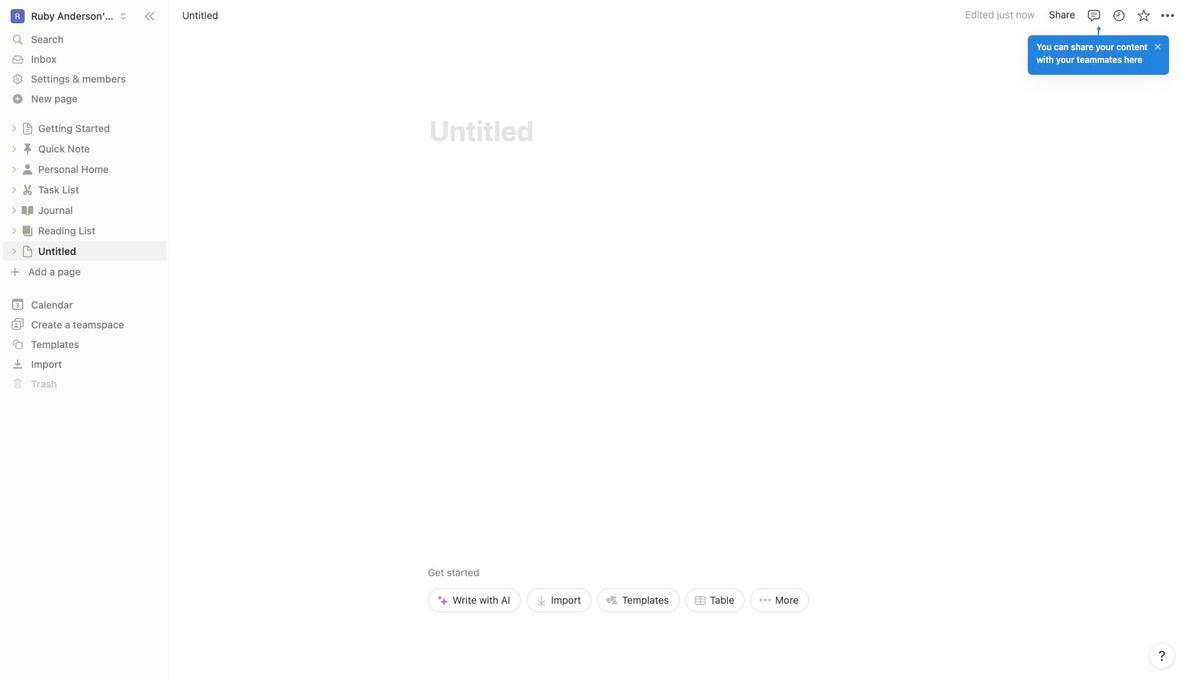 Task type: describe. For each thing, give the bounding box(es) containing it.
2 open image from the top
[[10, 206, 18, 214]]

updates image
[[1112, 8, 1126, 22]]

4 open image from the top
[[10, 247, 18, 255]]

1 open image from the top
[[10, 124, 18, 132]]

change page icon image for 3rd open icon from the bottom
[[20, 203, 35, 217]]

change page icon image for 3rd open image from the bottom
[[21, 122, 34, 135]]

close sidebar image
[[144, 10, 155, 22]]

2 open image from the top
[[10, 144, 18, 153]]

change page icon image for 2nd open image from the bottom
[[20, 142, 35, 156]]

change page icon image for 1st open icon from the bottom of the page
[[21, 245, 34, 257]]

3 open image from the top
[[10, 226, 18, 235]]

3 open image from the top
[[10, 165, 18, 173]]

change page icon image for first open icon from the top of the page
[[20, 183, 35, 197]]



Task type: vqa. For each thing, say whether or not it's contained in the screenshot.
tab list
no



Task type: locate. For each thing, give the bounding box(es) containing it.
change page icon image for second open icon from the bottom
[[20, 223, 35, 238]]

menu
[[428, 467, 809, 612]]

favorite image
[[1137, 8, 1151, 22]]

open image
[[10, 124, 18, 132], [10, 144, 18, 153], [10, 165, 18, 173]]

1 open image from the top
[[10, 185, 18, 194]]

change page icon image
[[21, 122, 34, 135], [20, 142, 35, 156], [20, 162, 35, 176], [20, 183, 35, 197], [20, 203, 35, 217], [20, 223, 35, 238], [21, 245, 34, 257]]

change page icon image for third open image from the top of the page
[[20, 162, 35, 176]]

1 vertical spatial open image
[[10, 144, 18, 153]]

2 vertical spatial open image
[[10, 165, 18, 173]]

comments image
[[1087, 8, 1101, 22]]

0 vertical spatial open image
[[10, 124, 18, 132]]

open image
[[10, 185, 18, 194], [10, 206, 18, 214], [10, 226, 18, 235], [10, 247, 18, 255]]



